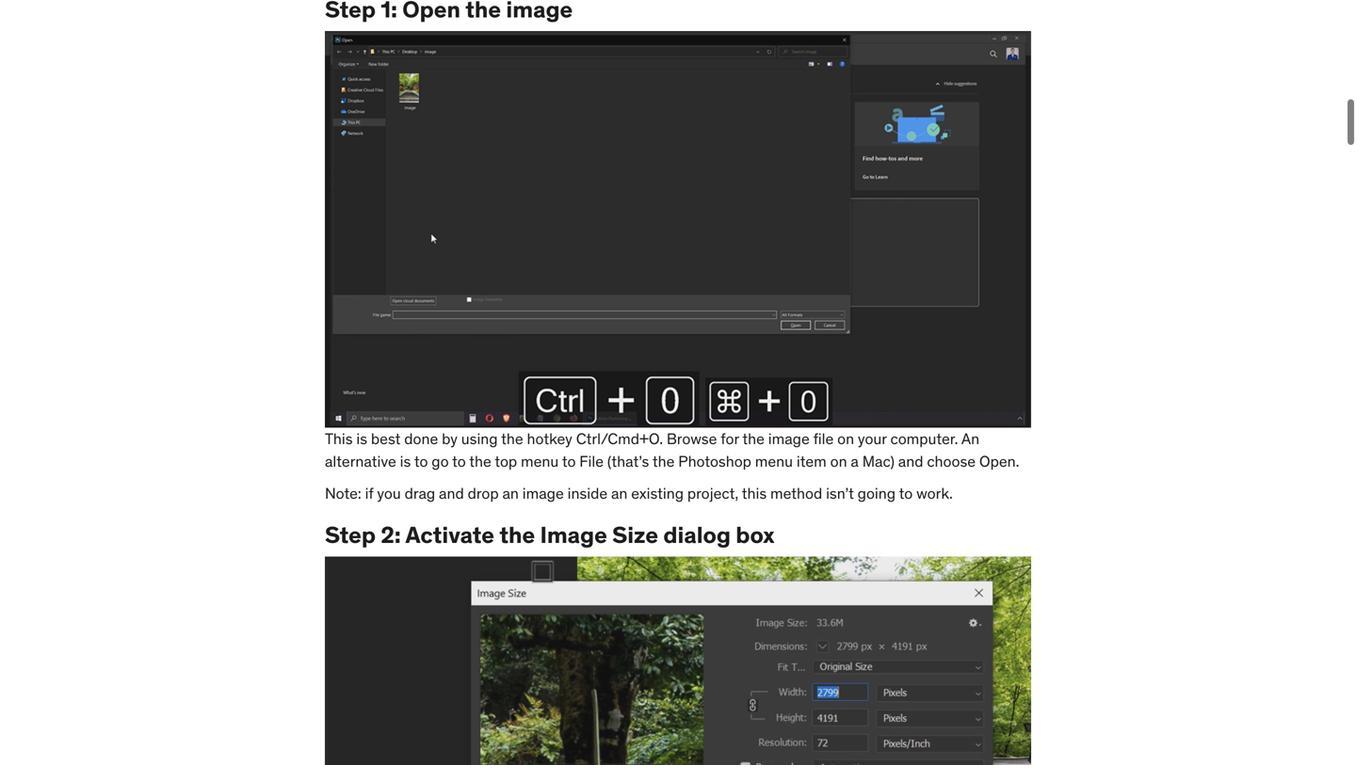 Task type: describe. For each thing, give the bounding box(es) containing it.
choose
[[927, 452, 976, 472]]

your
[[858, 430, 887, 449]]

project,
[[688, 484, 739, 504]]

hotkey
[[527, 430, 573, 449]]

to left "go"
[[414, 452, 428, 472]]

isn't
[[826, 484, 854, 504]]

2 menu from the left
[[755, 452, 793, 472]]

mac)
[[863, 452, 895, 472]]

the right 'for' at the right of page
[[743, 430, 765, 449]]

computer.
[[891, 430, 958, 449]]

to right "go"
[[452, 452, 466, 472]]

for
[[721, 430, 739, 449]]

drag
[[405, 484, 435, 504]]

the up top
[[501, 430, 523, 449]]

you
[[377, 484, 401, 504]]

go
[[432, 452, 449, 472]]

browse
[[667, 430, 717, 449]]

image
[[540, 522, 607, 550]]

1 horizontal spatial is
[[400, 452, 411, 472]]

if
[[365, 484, 374, 504]]

activate
[[406, 522, 495, 550]]

0 vertical spatial is
[[356, 430, 367, 449]]

inside
[[568, 484, 608, 504]]

box
[[736, 522, 775, 550]]

an
[[962, 430, 980, 449]]

photoshop
[[678, 452, 752, 472]]

step 2: activate the image size dialog box
[[325, 522, 775, 550]]

2 an from the left
[[611, 484, 628, 504]]

existing
[[631, 484, 684, 504]]

top
[[495, 452, 517, 472]]

to left file
[[562, 452, 576, 472]]

0 vertical spatial on
[[838, 430, 855, 449]]

size
[[612, 522, 659, 550]]

0 horizontal spatial image
[[523, 484, 564, 504]]

1 vertical spatial and
[[439, 484, 464, 504]]

this
[[325, 430, 353, 449]]

image inside this is best done by using the hotkey ctrl/cmd+o. browse for the image file on your computer. an alternative is to go to the top menu to file (that's the photoshop menu item on a mac) and choose open.
[[769, 430, 810, 449]]

to left work.
[[899, 484, 913, 504]]

a
[[851, 452, 859, 472]]

ctrl/cmd+o.
[[576, 430, 663, 449]]

the up existing at the bottom of the page
[[653, 452, 675, 472]]

1 menu from the left
[[521, 452, 559, 472]]

method
[[771, 484, 823, 504]]



Task type: vqa. For each thing, say whether or not it's contained in the screenshot.
Data within Data Science A-Z™: Hands-On Exercises & ChatGPT Bonus [2023]
no



Task type: locate. For each thing, give the bounding box(es) containing it.
the left image
[[500, 522, 535, 550]]

1 horizontal spatial an
[[611, 484, 628, 504]]

dialog
[[664, 522, 731, 550]]

0 horizontal spatial is
[[356, 430, 367, 449]]

and inside this is best done by using the hotkey ctrl/cmd+o. browse for the image file on your computer. an alternative is to go to the top menu to file (that's the photoshop menu item on a mac) and choose open.
[[899, 452, 924, 472]]

done
[[404, 430, 438, 449]]

is up alternative
[[356, 430, 367, 449]]

on
[[838, 430, 855, 449], [831, 452, 847, 472]]

image up item
[[769, 430, 810, 449]]

and down computer.
[[899, 452, 924, 472]]

is down 'done'
[[400, 452, 411, 472]]

an right inside
[[611, 484, 628, 504]]

going
[[858, 484, 896, 504]]

1 horizontal spatial and
[[899, 452, 924, 472]]

to
[[414, 452, 428, 472], [452, 452, 466, 472], [562, 452, 576, 472], [899, 484, 913, 504]]

is
[[356, 430, 367, 449], [400, 452, 411, 472]]

0 horizontal spatial and
[[439, 484, 464, 504]]

file
[[580, 452, 604, 472]]

on right the file
[[838, 430, 855, 449]]

this
[[742, 484, 767, 504]]

menu left item
[[755, 452, 793, 472]]

1 vertical spatial on
[[831, 452, 847, 472]]

(that's
[[607, 452, 649, 472]]

by
[[442, 430, 458, 449]]

0 horizontal spatial menu
[[521, 452, 559, 472]]

note:
[[325, 484, 361, 504]]

alternative
[[325, 452, 396, 472]]

note: if you drag and drop an image inside an existing project, this method isn't going to work.
[[325, 484, 953, 504]]

the
[[501, 430, 523, 449], [743, 430, 765, 449], [469, 452, 492, 472], [653, 452, 675, 472], [500, 522, 535, 550]]

0 horizontal spatial an
[[503, 484, 519, 504]]

file
[[814, 430, 834, 449]]

using
[[461, 430, 498, 449]]

2:
[[381, 522, 401, 550]]

and right drag
[[439, 484, 464, 504]]

best
[[371, 430, 401, 449]]

menu
[[521, 452, 559, 472], [755, 452, 793, 472]]

drop
[[468, 484, 499, 504]]

1 an from the left
[[503, 484, 519, 504]]

work.
[[917, 484, 953, 504]]

1 horizontal spatial menu
[[755, 452, 793, 472]]

and
[[899, 452, 924, 472], [439, 484, 464, 504]]

this is best done by using the hotkey ctrl/cmd+o. browse for the image file on your computer. an alternative is to go to the top menu to file (that's the photoshop menu item on a mac) and choose open.
[[325, 430, 1020, 472]]

an
[[503, 484, 519, 504], [611, 484, 628, 504]]

an right drop
[[503, 484, 519, 504]]

1 vertical spatial is
[[400, 452, 411, 472]]

image up step 2: activate the image size dialog box
[[523, 484, 564, 504]]

0 vertical spatial image
[[769, 430, 810, 449]]

menu down hotkey
[[521, 452, 559, 472]]

1 horizontal spatial image
[[769, 430, 810, 449]]

open.
[[980, 452, 1020, 472]]

item
[[797, 452, 827, 472]]

0 vertical spatial and
[[899, 452, 924, 472]]

the down using at the left bottom
[[469, 452, 492, 472]]

on left a
[[831, 452, 847, 472]]

1 vertical spatial image
[[523, 484, 564, 504]]

image
[[769, 430, 810, 449], [523, 484, 564, 504]]

step
[[325, 522, 376, 550]]



